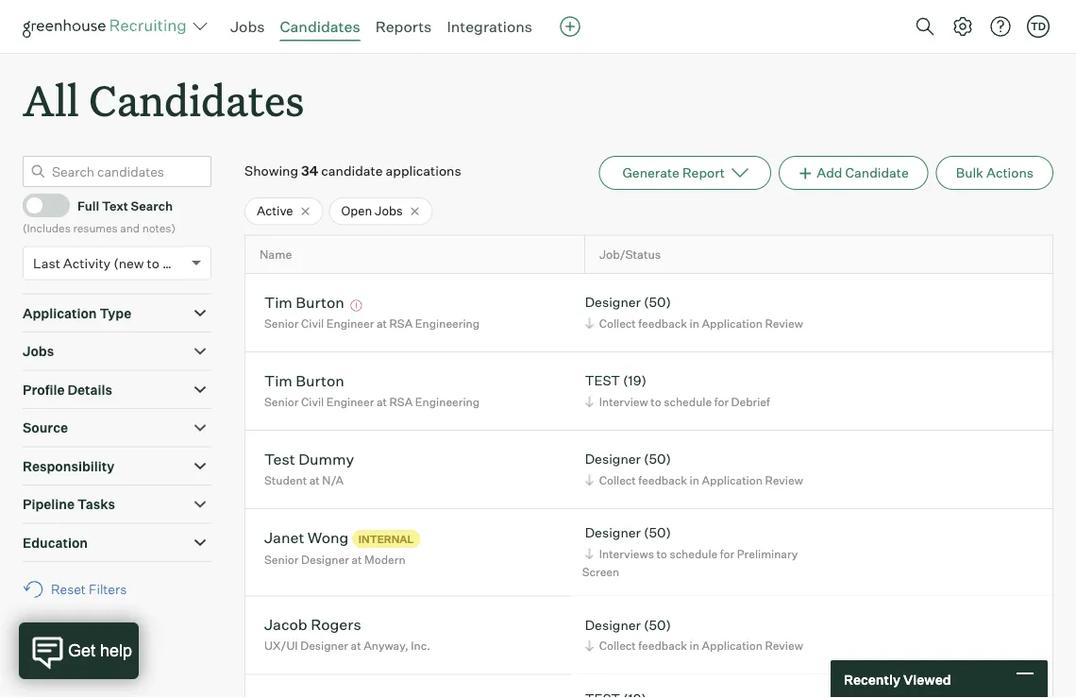 Task type: vqa. For each thing, say whether or not it's contained in the screenshot.
1st The Feedback from the bottom of the page
yes



Task type: describe. For each thing, give the bounding box(es) containing it.
showing
[[245, 163, 299, 179]]

application down last
[[23, 305, 97, 321]]

education
[[23, 534, 88, 551]]

3 review from the top
[[766, 639, 804, 653]]

janet wong
[[264, 528, 349, 547]]

reports link
[[376, 17, 432, 36]]

active
[[257, 203, 293, 218]]

report
[[683, 165, 725, 181]]

bulk actions link
[[937, 156, 1054, 190]]

job/status
[[600, 247, 661, 262]]

interview
[[600, 395, 649, 409]]

tim for tim burton senior civil engineer at rsa engineering
[[264, 371, 293, 390]]

tim for tim burton
[[264, 293, 293, 311]]

1 tim burton link from the top
[[264, 293, 345, 314]]

review for senior civil engineer at rsa engineering
[[766, 316, 804, 330]]

type
[[100, 305, 132, 321]]

last activity (new to old) option
[[33, 255, 187, 271]]

jacob rogers link
[[264, 615, 361, 637]]

collect feedback in application review link for dummy
[[583, 471, 808, 489]]

engineering inside tim burton senior civil engineer at rsa engineering
[[415, 395, 480, 409]]

interviews
[[600, 547, 654, 561]]

in for student at n/a
[[690, 473, 700, 487]]

interviews to schedule for preliminary screen link
[[583, 545, 799, 581]]

jacob
[[264, 615, 308, 634]]

to for interviews
[[657, 547, 668, 561]]

bulk actions
[[957, 165, 1034, 181]]

(50) for student at n/a
[[644, 451, 672, 467]]

designer down screen at the right of page
[[585, 617, 641, 633]]

janet
[[264, 528, 304, 547]]

2 tim burton link from the top
[[264, 371, 345, 393]]

test dummy student at n/a
[[264, 449, 354, 487]]

at inside jacob rogers ux/ui designer at anyway, inc.
[[351, 639, 361, 653]]

inc.
[[411, 639, 431, 653]]

jacob rogers ux/ui designer at anyway, inc.
[[264, 615, 431, 653]]

test
[[585, 372, 621, 389]]

modern
[[365, 553, 406, 567]]

1 collect feedback in application review link from the top
[[583, 314, 808, 332]]

showing 34 candidate applications
[[245, 163, 462, 179]]

td
[[1031, 20, 1047, 33]]

and
[[120, 221, 140, 235]]

designer (50) collect feedback in application review for student at n/a
[[585, 451, 804, 487]]

pipeline
[[23, 496, 75, 513]]

1 vertical spatial candidates
[[89, 72, 305, 128]]

designer (50) interviews to schedule for preliminary screen
[[583, 524, 799, 579]]

3 collect from the top
[[600, 639, 636, 653]]

(19)
[[623, 372, 647, 389]]

to for (new
[[147, 255, 160, 271]]

designer down interview
[[585, 451, 641, 467]]

tim burton has been in application review for more than 5 days image
[[348, 300, 365, 311]]

candidate reports are now available! apply filters and select "view in app" element
[[599, 156, 772, 190]]

candidate
[[321, 163, 383, 179]]

all
[[23, 72, 79, 128]]

designer down the job/status
[[585, 294, 641, 310]]

janet wong link
[[264, 528, 349, 549]]

add candidate
[[817, 165, 909, 181]]

reset filters
[[51, 581, 127, 598]]

reset filters button
[[23, 572, 136, 607]]

td button
[[1024, 11, 1054, 42]]

full
[[77, 198, 99, 213]]

senior inside tim burton senior civil engineer at rsa engineering
[[264, 395, 299, 409]]

for for (19)
[[715, 395, 729, 409]]

last
[[33, 255, 60, 271]]

bulk
[[957, 165, 984, 181]]

at left modern
[[352, 553, 362, 567]]

ux/ui
[[264, 639, 298, 653]]

student
[[264, 473, 307, 487]]

test
[[264, 449, 295, 468]]

senior for tim
[[264, 316, 299, 330]]

td button
[[1028, 15, 1050, 38]]

designer down wong
[[301, 553, 349, 567]]

review for student at n/a
[[766, 473, 804, 487]]

recently viewed
[[844, 671, 952, 687]]

viewed
[[904, 671, 952, 687]]

at inside "test dummy student at n/a"
[[310, 473, 320, 487]]

feedback for senior civil engineer at rsa engineering
[[639, 316, 688, 330]]

test dummy link
[[264, 449, 354, 471]]

dummy
[[299, 449, 354, 468]]

activity
[[63, 255, 111, 271]]

checkmark image
[[31, 198, 45, 211]]

burton for tim burton
[[296, 293, 345, 311]]

wong
[[308, 528, 349, 547]]

tim burton senior civil engineer at rsa engineering
[[264, 371, 480, 409]]

3 designer (50) collect feedback in application review from the top
[[585, 617, 804, 653]]

Search candidates field
[[23, 156, 212, 187]]

preliminary
[[738, 547, 799, 561]]

old)
[[162, 255, 187, 271]]

n/a
[[322, 473, 344, 487]]

greenhouse recruiting image
[[23, 15, 193, 38]]

applications
[[386, 163, 462, 179]]

generate
[[623, 165, 680, 181]]

actions
[[987, 165, 1034, 181]]

pipeline tasks
[[23, 496, 115, 513]]

3 feedback from the top
[[639, 639, 688, 653]]

name
[[260, 247, 292, 262]]

application down debrief at bottom
[[702, 473, 763, 487]]



Task type: locate. For each thing, give the bounding box(es) containing it.
(50) up "interviews" at the bottom right of the page
[[644, 524, 672, 541]]

civil down the tim burton
[[301, 316, 324, 330]]

0 vertical spatial tim burton link
[[264, 293, 345, 314]]

designer down jacob rogers link
[[301, 639, 349, 653]]

2 vertical spatial in
[[690, 639, 700, 653]]

recently
[[844, 671, 901, 687]]

senior down janet
[[264, 553, 299, 567]]

to right interview
[[651, 395, 662, 409]]

collect up 'test'
[[600, 316, 636, 330]]

civil
[[301, 316, 324, 330], [301, 395, 324, 409]]

collect down screen at the right of page
[[600, 639, 636, 653]]

1 senior from the top
[[264, 316, 299, 330]]

search image
[[914, 15, 937, 38]]

1 civil from the top
[[301, 316, 324, 330]]

collect feedback in application review link up the test (19) interview to schedule for debrief
[[583, 314, 808, 332]]

add
[[817, 165, 843, 181]]

0 vertical spatial engineer
[[327, 316, 374, 330]]

1 vertical spatial to
[[651, 395, 662, 409]]

debrief
[[732, 395, 771, 409]]

test (19) interview to schedule for debrief
[[585, 372, 771, 409]]

internal
[[359, 532, 414, 545]]

2 collect feedback in application review link from the top
[[583, 471, 808, 489]]

full text search (includes resumes and notes)
[[23, 198, 176, 235]]

0 vertical spatial civil
[[301, 316, 324, 330]]

34
[[301, 163, 319, 179]]

application
[[23, 305, 97, 321], [702, 316, 763, 330], [702, 473, 763, 487], [702, 639, 763, 653]]

(50) inside designer (50) interviews to schedule for preliminary screen
[[644, 524, 672, 541]]

integrations
[[447, 17, 533, 36]]

2 burton from the top
[[296, 371, 345, 390]]

tim
[[264, 293, 293, 311], [264, 371, 293, 390]]

application up debrief at bottom
[[702, 316, 763, 330]]

civil up test dummy link
[[301, 395, 324, 409]]

1 designer (50) collect feedback in application review from the top
[[585, 294, 804, 330]]

0 vertical spatial jobs
[[230, 17, 265, 36]]

senior designer at modern
[[264, 553, 406, 567]]

candidates link
[[280, 17, 360, 36]]

senior up "test"
[[264, 395, 299, 409]]

text
[[102, 198, 128, 213]]

2 feedback from the top
[[639, 473, 688, 487]]

review down preliminary on the bottom of the page
[[766, 639, 804, 653]]

designer (50) collect feedback in application review down the "interview to schedule for debrief" "link"
[[585, 451, 804, 487]]

generate report
[[623, 165, 725, 181]]

tim inside tim burton senior civil engineer at rsa engineering
[[264, 371, 293, 390]]

for for (50)
[[721, 547, 735, 561]]

candidates right jobs link at left
[[280, 17, 360, 36]]

source
[[23, 420, 68, 436]]

at down rogers
[[351, 639, 361, 653]]

search
[[131, 198, 173, 213]]

0 vertical spatial collect
[[600, 316, 636, 330]]

2 vertical spatial jobs
[[23, 343, 54, 360]]

designer (50) collect feedback in application review
[[585, 294, 804, 330], [585, 451, 804, 487], [585, 617, 804, 653]]

filters
[[89, 581, 127, 598]]

1 collect from the top
[[600, 316, 636, 330]]

tim up "test"
[[264, 371, 293, 390]]

2 vertical spatial feedback
[[639, 639, 688, 653]]

0 vertical spatial candidates
[[280, 17, 360, 36]]

screen
[[583, 565, 620, 579]]

1 vertical spatial collect feedback in application review link
[[583, 471, 808, 489]]

0 vertical spatial in
[[690, 316, 700, 330]]

tim down name at the top left of the page
[[264, 293, 293, 311]]

2 designer (50) collect feedback in application review from the top
[[585, 451, 804, 487]]

(50) down the "interview to schedule for debrief" "link"
[[644, 451, 672, 467]]

collect feedback in application review link
[[583, 314, 808, 332], [583, 471, 808, 489], [583, 637, 808, 655]]

senior civil engineer at rsa engineering
[[264, 316, 480, 330]]

review up debrief at bottom
[[766, 316, 804, 330]]

(50) for senior designer at modern
[[644, 524, 672, 541]]

jobs right open
[[375, 203, 403, 218]]

2 vertical spatial collect feedback in application review link
[[583, 637, 808, 655]]

configure image
[[952, 15, 975, 38]]

2 rsa from the top
[[390, 395, 413, 409]]

2 engineer from the top
[[327, 395, 374, 409]]

rsa
[[390, 316, 413, 330], [390, 395, 413, 409]]

integrations link
[[447, 17, 533, 36]]

1 tim from the top
[[264, 293, 293, 311]]

tim burton link up test dummy link
[[264, 371, 345, 393]]

burton for tim burton senior civil engineer at rsa engineering
[[296, 371, 345, 390]]

1 engineer from the top
[[327, 316, 374, 330]]

engineering
[[415, 316, 480, 330], [415, 395, 480, 409]]

for inside the test (19) interview to schedule for debrief
[[715, 395, 729, 409]]

profile details
[[23, 381, 112, 398]]

collect up "interviews" at the bottom right of the page
[[600, 473, 636, 487]]

1 vertical spatial review
[[766, 473, 804, 487]]

(new
[[114, 255, 144, 271]]

for left debrief at bottom
[[715, 395, 729, 409]]

to inside designer (50) interviews to schedule for preliminary screen
[[657, 547, 668, 561]]

2 civil from the top
[[301, 395, 324, 409]]

2 (50) from the top
[[644, 451, 672, 467]]

to right "interviews" at the bottom right of the page
[[657, 547, 668, 561]]

0 vertical spatial to
[[147, 255, 160, 271]]

2 vertical spatial to
[[657, 547, 668, 561]]

senior for janet
[[264, 553, 299, 567]]

2 horizontal spatial jobs
[[375, 203, 403, 218]]

collect feedback in application review link down interviews to schedule for preliminary screen link
[[583, 637, 808, 655]]

1 vertical spatial engineer
[[327, 395, 374, 409]]

burton left tim burton has been in application review for more than 5 days icon
[[296, 293, 345, 311]]

senior down the tim burton
[[264, 316, 299, 330]]

all candidates
[[23, 72, 305, 128]]

collect feedback in application review link for rogers
[[583, 637, 808, 655]]

for inside designer (50) interviews to schedule for preliminary screen
[[721, 547, 735, 561]]

0 vertical spatial senior
[[264, 316, 299, 330]]

2 senior from the top
[[264, 395, 299, 409]]

jobs up "profile"
[[23, 343, 54, 360]]

1 review from the top
[[766, 316, 804, 330]]

rogers
[[311, 615, 361, 634]]

collect feedback in application review link up designer (50) interviews to schedule for preliminary screen
[[583, 471, 808, 489]]

1 feedback from the top
[[639, 316, 688, 330]]

1 vertical spatial tim burton link
[[264, 371, 345, 393]]

(50) for senior civil engineer at rsa engineering
[[644, 294, 672, 310]]

in up the test (19) interview to schedule for debrief
[[690, 316, 700, 330]]

1 vertical spatial for
[[721, 547, 735, 561]]

tim burton
[[264, 293, 345, 311]]

1 vertical spatial rsa
[[390, 395, 413, 409]]

schedule inside the test (19) interview to schedule for debrief
[[664, 395, 712, 409]]

2 engineering from the top
[[415, 395, 480, 409]]

in for senior civil engineer at rsa engineering
[[690, 316, 700, 330]]

to left old)
[[147, 255, 160, 271]]

rsa inside tim burton senior civil engineer at rsa engineering
[[390, 395, 413, 409]]

designer up "interviews" at the bottom right of the page
[[585, 524, 641, 541]]

tim burton link left tim burton has been in application review for more than 5 days icon
[[264, 293, 345, 314]]

civil inside tim burton senior civil engineer at rsa engineering
[[301, 395, 324, 409]]

(50) down the job/status
[[644, 294, 672, 310]]

open jobs
[[341, 203, 403, 218]]

1 vertical spatial jobs
[[375, 203, 403, 218]]

application down interviews to schedule for preliminary screen link
[[702, 639, 763, 653]]

1 engineering from the top
[[415, 316, 480, 330]]

interview to schedule for debrief link
[[583, 393, 775, 411]]

1 vertical spatial civil
[[301, 395, 324, 409]]

engineer up dummy
[[327, 395, 374, 409]]

candidate
[[846, 165, 909, 181]]

open
[[341, 203, 372, 218]]

0 vertical spatial tim
[[264, 293, 293, 311]]

burton inside tim burton senior civil engineer at rsa engineering
[[296, 371, 345, 390]]

1 horizontal spatial jobs
[[230, 17, 265, 36]]

jobs
[[230, 17, 265, 36], [375, 203, 403, 218], [23, 343, 54, 360]]

1 vertical spatial schedule
[[670, 547, 718, 561]]

3 collect feedback in application review link from the top
[[583, 637, 808, 655]]

burton
[[296, 293, 345, 311], [296, 371, 345, 390]]

1 vertical spatial engineering
[[415, 395, 480, 409]]

responsibility
[[23, 458, 114, 474]]

at left "n/a"
[[310, 473, 320, 487]]

collect for senior civil engineer at rsa engineering
[[600, 316, 636, 330]]

feedback for student at n/a
[[639, 473, 688, 487]]

schedule right "interviews" at the bottom right of the page
[[670, 547, 718, 561]]

2 vertical spatial collect
[[600, 639, 636, 653]]

rsa down senior civil engineer at rsa engineering
[[390, 395, 413, 409]]

feedback
[[639, 316, 688, 330], [639, 473, 688, 487], [639, 639, 688, 653]]

for
[[715, 395, 729, 409], [721, 547, 735, 561]]

schedule for (19)
[[664, 395, 712, 409]]

schedule for (50)
[[670, 547, 718, 561]]

2 vertical spatial review
[[766, 639, 804, 653]]

resumes
[[73, 221, 118, 235]]

0 vertical spatial review
[[766, 316, 804, 330]]

1 vertical spatial burton
[[296, 371, 345, 390]]

to for interview
[[651, 395, 662, 409]]

1 vertical spatial feedback
[[639, 473, 688, 487]]

reset
[[51, 581, 86, 598]]

1 vertical spatial tim
[[264, 371, 293, 390]]

collect
[[600, 316, 636, 330], [600, 473, 636, 487], [600, 639, 636, 653]]

0 vertical spatial designer (50) collect feedback in application review
[[585, 294, 804, 330]]

1 vertical spatial senior
[[264, 395, 299, 409]]

review up preliminary on the bottom of the page
[[766, 473, 804, 487]]

2 vertical spatial senior
[[264, 553, 299, 567]]

1 in from the top
[[690, 316, 700, 330]]

1 burton from the top
[[296, 293, 345, 311]]

1 (50) from the top
[[644, 294, 672, 310]]

jobs link
[[230, 17, 265, 36]]

engineer inside tim burton senior civil engineer at rsa engineering
[[327, 395, 374, 409]]

reports
[[376, 17, 432, 36]]

application type
[[23, 305, 132, 321]]

jobs left candidates link
[[230, 17, 265, 36]]

2 review from the top
[[766, 473, 804, 487]]

feedback up (19)
[[639, 316, 688, 330]]

in up designer (50) interviews to schedule for preliminary screen
[[690, 473, 700, 487]]

0 vertical spatial engineering
[[415, 316, 480, 330]]

rsa up tim burton senior civil engineer at rsa engineering
[[390, 316, 413, 330]]

generate report button
[[599, 156, 772, 190]]

0 vertical spatial feedback
[[639, 316, 688, 330]]

1 vertical spatial collect
[[600, 473, 636, 487]]

engineer down tim burton has been in application review for more than 5 days icon
[[327, 316, 374, 330]]

notes)
[[142, 221, 176, 235]]

0 vertical spatial for
[[715, 395, 729, 409]]

schedule left debrief at bottom
[[664, 395, 712, 409]]

review
[[766, 316, 804, 330], [766, 473, 804, 487], [766, 639, 804, 653]]

1 vertical spatial in
[[690, 473, 700, 487]]

1 rsa from the top
[[390, 316, 413, 330]]

schedule inside designer (50) interviews to schedule for preliminary screen
[[670, 547, 718, 561]]

3 in from the top
[[690, 639, 700, 653]]

0 vertical spatial burton
[[296, 293, 345, 311]]

(50) down interviews to schedule for preliminary screen link
[[644, 617, 672, 633]]

0 vertical spatial rsa
[[390, 316, 413, 330]]

3 (50) from the top
[[644, 524, 672, 541]]

for left preliminary on the bottom of the page
[[721, 547, 735, 561]]

tasks
[[77, 496, 115, 513]]

3 senior from the top
[[264, 553, 299, 567]]

2 in from the top
[[690, 473, 700, 487]]

2 tim from the top
[[264, 371, 293, 390]]

in down interviews to schedule for preliminary screen link
[[690, 639, 700, 653]]

(includes
[[23, 221, 71, 235]]

profile
[[23, 381, 65, 398]]

0 horizontal spatial jobs
[[23, 343, 54, 360]]

feedback down interviews to schedule for preliminary screen link
[[639, 639, 688, 653]]

anyway,
[[364, 639, 409, 653]]

last activity (new to old)
[[33, 255, 187, 271]]

schedule
[[664, 395, 712, 409], [670, 547, 718, 561]]

4 (50) from the top
[[644, 617, 672, 633]]

candidates down jobs link at left
[[89, 72, 305, 128]]

details
[[67, 381, 112, 398]]

2 vertical spatial designer (50) collect feedback in application review
[[585, 617, 804, 653]]

2 collect from the top
[[600, 473, 636, 487]]

at down senior civil engineer at rsa engineering
[[377, 395, 387, 409]]

at inside tim burton senior civil engineer at rsa engineering
[[377, 395, 387, 409]]

to inside the test (19) interview to schedule for debrief
[[651, 395, 662, 409]]

feedback up designer (50) interviews to schedule for preliminary screen
[[639, 473, 688, 487]]

0 vertical spatial collect feedback in application review link
[[583, 314, 808, 332]]

designer
[[585, 294, 641, 310], [585, 451, 641, 467], [585, 524, 641, 541], [301, 553, 349, 567], [585, 617, 641, 633], [301, 639, 349, 653]]

(50)
[[644, 294, 672, 310], [644, 451, 672, 467], [644, 524, 672, 541], [644, 617, 672, 633]]

candidates
[[280, 17, 360, 36], [89, 72, 305, 128]]

designer (50) collect feedback in application review up the test (19) interview to schedule for debrief
[[585, 294, 804, 330]]

designer inside jacob rogers ux/ui designer at anyway, inc.
[[301, 639, 349, 653]]

designer inside designer (50) interviews to schedule for preliminary screen
[[585, 524, 641, 541]]

1 vertical spatial designer (50) collect feedback in application review
[[585, 451, 804, 487]]

burton down senior civil engineer at rsa engineering
[[296, 371, 345, 390]]

designer (50) collect feedback in application review down interviews to schedule for preliminary screen link
[[585, 617, 804, 653]]

0 vertical spatial schedule
[[664, 395, 712, 409]]

at up tim burton senior civil engineer at rsa engineering
[[377, 316, 387, 330]]

collect for student at n/a
[[600, 473, 636, 487]]

add candidate link
[[779, 156, 929, 190]]

designer (50) collect feedback in application review for senior civil engineer at rsa engineering
[[585, 294, 804, 330]]



